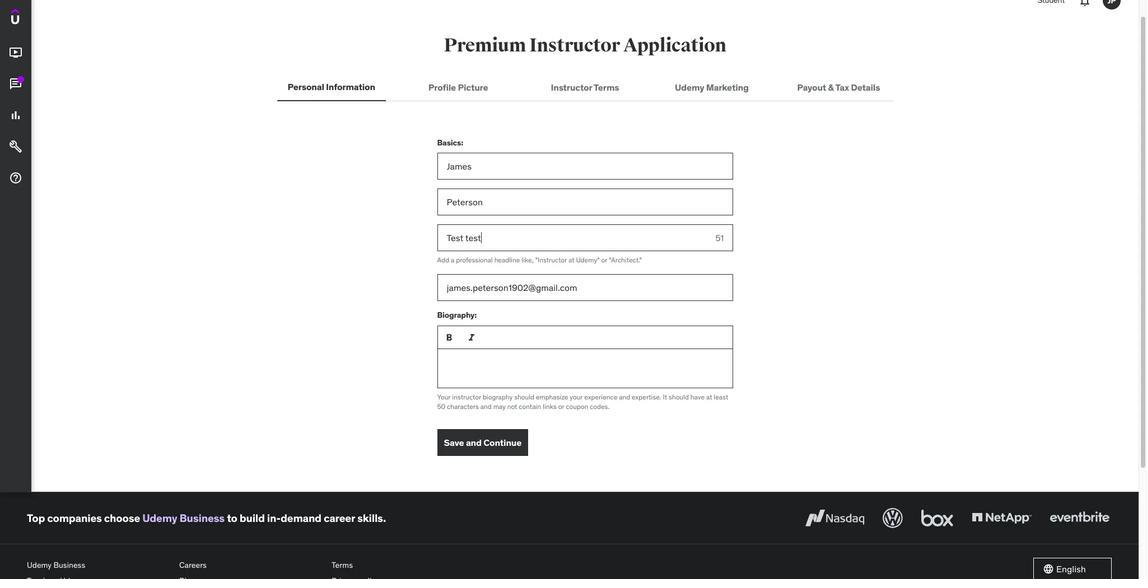 Task type: vqa. For each thing, say whether or not it's contained in the screenshot.
Instructor Terms
yes



Task type: locate. For each thing, give the bounding box(es) containing it.
instructor
[[529, 34, 620, 57], [551, 82, 592, 93]]

terms down premium instructor application
[[594, 82, 619, 93]]

at
[[569, 256, 575, 264], [706, 393, 712, 402]]

notifications image
[[1079, 0, 1092, 7]]

payout & tax details
[[797, 82, 880, 93]]

"architect."
[[609, 256, 642, 264]]

instructor up instructor terms
[[529, 34, 620, 57]]

career
[[324, 512, 355, 526]]

0 vertical spatial medium image
[[9, 46, 22, 59]]

or
[[602, 256, 608, 264], [558, 403, 564, 411]]

0 vertical spatial at
[[569, 256, 575, 264]]

terms down career
[[332, 561, 353, 571]]

udemy down the top on the left
[[27, 561, 52, 571]]

and
[[619, 393, 630, 402], [481, 403, 492, 411], [466, 437, 482, 449]]

have
[[691, 393, 705, 402]]

not
[[507, 403, 517, 411]]

First Name text field
[[437, 153, 733, 180]]

1 vertical spatial medium image
[[9, 109, 22, 122]]

or right udemy"
[[602, 256, 608, 264]]

business left to
[[180, 512, 225, 526]]

0 horizontal spatial business
[[53, 561, 85, 571]]

at inside your instructor biography should emphasize your experience and expertise. it should have at least 50 characters and may not contain links or coupon codes.
[[706, 393, 712, 402]]

or right links in the bottom of the page
[[558, 403, 564, 411]]

premium
[[444, 34, 526, 57]]

instructor down premium instructor application
[[551, 82, 592, 93]]

Last Name text field
[[437, 189, 733, 216]]

expertise.
[[632, 393, 662, 402]]

2 vertical spatial and
[[466, 437, 482, 449]]

0 vertical spatial business
[[180, 512, 225, 526]]

may
[[493, 403, 506, 411]]

and right save
[[466, 437, 482, 449]]

companies
[[47, 512, 102, 526]]

box image
[[919, 507, 956, 531]]

terms
[[594, 82, 619, 93], [332, 561, 353, 571]]

1 medium image from the top
[[9, 46, 22, 59]]

should right it at right
[[669, 393, 689, 402]]

udemy for udemy business
[[27, 561, 52, 571]]

biography
[[483, 393, 513, 402]]

1 vertical spatial terms
[[332, 561, 353, 571]]

1 vertical spatial instructor
[[551, 82, 592, 93]]

udemy right choose
[[142, 512, 177, 526]]

business down companies
[[53, 561, 85, 571]]

1 should from the left
[[514, 393, 535, 402]]

at left udemy"
[[569, 256, 575, 264]]

udemy business link down choose
[[27, 559, 170, 574]]

1 horizontal spatial udemy
[[142, 512, 177, 526]]

demand
[[281, 512, 322, 526]]

0 horizontal spatial at
[[569, 256, 575, 264]]

marketing
[[706, 82, 749, 93]]

headline
[[495, 256, 520, 264]]

instructor terms
[[551, 82, 619, 93]]

2 vertical spatial udemy
[[27, 561, 52, 571]]

terms link
[[332, 559, 475, 574]]

contain
[[519, 403, 541, 411]]

1 medium image from the top
[[9, 77, 22, 91]]

1 horizontal spatial terms
[[594, 82, 619, 93]]

add a professional headline like, "instructor at udemy" or "architect."
[[437, 256, 642, 264]]

save
[[444, 437, 464, 449]]

udemy"
[[576, 256, 600, 264]]

your
[[437, 393, 451, 402]]

1 vertical spatial or
[[558, 403, 564, 411]]

business
[[180, 512, 225, 526], [53, 561, 85, 571]]

1 vertical spatial udemy
[[142, 512, 177, 526]]

volkswagen image
[[881, 507, 905, 531]]

1 vertical spatial udemy business link
[[27, 559, 170, 574]]

0 vertical spatial medium image
[[9, 77, 22, 91]]

2 vertical spatial medium image
[[9, 172, 22, 185]]

1 horizontal spatial at
[[706, 393, 712, 402]]

0 horizontal spatial should
[[514, 393, 535, 402]]

udemy business link up careers
[[142, 512, 225, 526]]

2 horizontal spatial udemy
[[675, 82, 705, 93]]

1 vertical spatial business
[[53, 561, 85, 571]]

profile
[[429, 82, 456, 93]]

2 medium image from the top
[[9, 109, 22, 122]]

your
[[570, 393, 583, 402]]

0 vertical spatial or
[[602, 256, 608, 264]]

codes.
[[590, 403, 610, 411]]

like,
[[522, 256, 534, 264]]

udemy business link
[[142, 512, 225, 526], [27, 559, 170, 574]]

experience
[[585, 393, 618, 402]]

1 vertical spatial medium image
[[9, 140, 22, 154]]

links
[[543, 403, 557, 411]]

2 medium image from the top
[[9, 140, 22, 154]]

medium image
[[9, 77, 22, 91], [9, 109, 22, 122]]

english
[[1057, 564, 1086, 576]]

build
[[240, 512, 265, 526]]

tax
[[836, 82, 849, 93]]

1 horizontal spatial should
[[669, 393, 689, 402]]

udemy left marketing
[[675, 82, 705, 93]]

1 horizontal spatial or
[[602, 256, 608, 264]]

2 should from the left
[[669, 393, 689, 402]]

and left expertise.
[[619, 393, 630, 402]]

your instructor biography should emphasize your experience and expertise. it should have at least 50 characters and may not contain links or coupon codes.
[[437, 393, 729, 411]]

continue
[[484, 437, 522, 449]]

personal information
[[288, 81, 375, 93]]

italic image
[[466, 332, 477, 343]]

small image
[[1043, 564, 1055, 576]]

add
[[437, 256, 449, 264]]

biography:
[[437, 311, 477, 321]]

Email email field
[[437, 274, 733, 301]]

careers
[[179, 561, 207, 571]]

1 vertical spatial at
[[706, 393, 712, 402]]

0 horizontal spatial or
[[558, 403, 564, 411]]

None text field
[[437, 350, 733, 389]]

0 horizontal spatial udemy
[[27, 561, 52, 571]]

1 vertical spatial and
[[481, 403, 492, 411]]

medium image
[[9, 46, 22, 59], [9, 140, 22, 154], [9, 172, 22, 185]]

should up contain
[[514, 393, 535, 402]]

udemy marketing
[[675, 82, 749, 93]]

udemy image
[[11, 9, 62, 28]]

0 vertical spatial udemy
[[675, 82, 705, 93]]

51
[[716, 232, 724, 244]]

at right have
[[706, 393, 712, 402]]

should
[[514, 393, 535, 402], [669, 393, 689, 402]]

and left may
[[481, 403, 492, 411]]

udemy
[[675, 82, 705, 93], [142, 512, 177, 526], [27, 561, 52, 571]]

0 vertical spatial instructor
[[529, 34, 620, 57]]

save and continue button
[[437, 430, 528, 457]]

1 horizontal spatial business
[[180, 512, 225, 526]]



Task type: describe. For each thing, give the bounding box(es) containing it.
0 horizontal spatial terms
[[332, 561, 353, 571]]

bold image
[[443, 332, 455, 343]]

nasdaq image
[[803, 507, 867, 531]]

payout
[[797, 82, 826, 93]]

information
[[326, 81, 375, 93]]

personal
[[288, 81, 324, 93]]

skills.
[[357, 512, 386, 526]]

"instructor
[[535, 256, 567, 264]]

3 medium image from the top
[[9, 172, 22, 185]]

coupon
[[566, 403, 588, 411]]

choose
[[104, 512, 140, 526]]

instructor
[[452, 393, 481, 402]]

&
[[828, 82, 834, 93]]

a
[[451, 256, 455, 264]]

udemy business
[[27, 561, 85, 571]]

characters
[[447, 403, 479, 411]]

and inside 'button'
[[466, 437, 482, 449]]

professional
[[456, 256, 493, 264]]

udemy for udemy marketing
[[675, 82, 705, 93]]

application
[[624, 34, 727, 57]]

english button
[[1034, 559, 1112, 580]]

netapp image
[[970, 507, 1034, 531]]

0 vertical spatial terms
[[594, 82, 619, 93]]

eventbrite image
[[1048, 507, 1112, 531]]

0 vertical spatial udemy business link
[[142, 512, 225, 526]]

picture
[[458, 82, 488, 93]]

0 vertical spatial and
[[619, 393, 630, 402]]

least
[[714, 393, 729, 402]]

to
[[227, 512, 237, 526]]

top
[[27, 512, 45, 526]]

in-
[[267, 512, 281, 526]]

50
[[437, 403, 446, 411]]

or inside your instructor biography should emphasize your experience and expertise. it should have at least 50 characters and may not contain links or coupon codes.
[[558, 403, 564, 411]]

it
[[663, 393, 667, 402]]

save and continue
[[444, 437, 522, 449]]

premium instructor application
[[444, 34, 727, 57]]

basics:
[[437, 138, 463, 148]]

Headline text field
[[437, 225, 707, 252]]

emphasize
[[536, 393, 568, 402]]

top companies choose udemy business to build in-demand career skills.
[[27, 512, 386, 526]]

profile picture
[[429, 82, 488, 93]]

careers link
[[179, 559, 323, 574]]

details
[[851, 82, 880, 93]]



